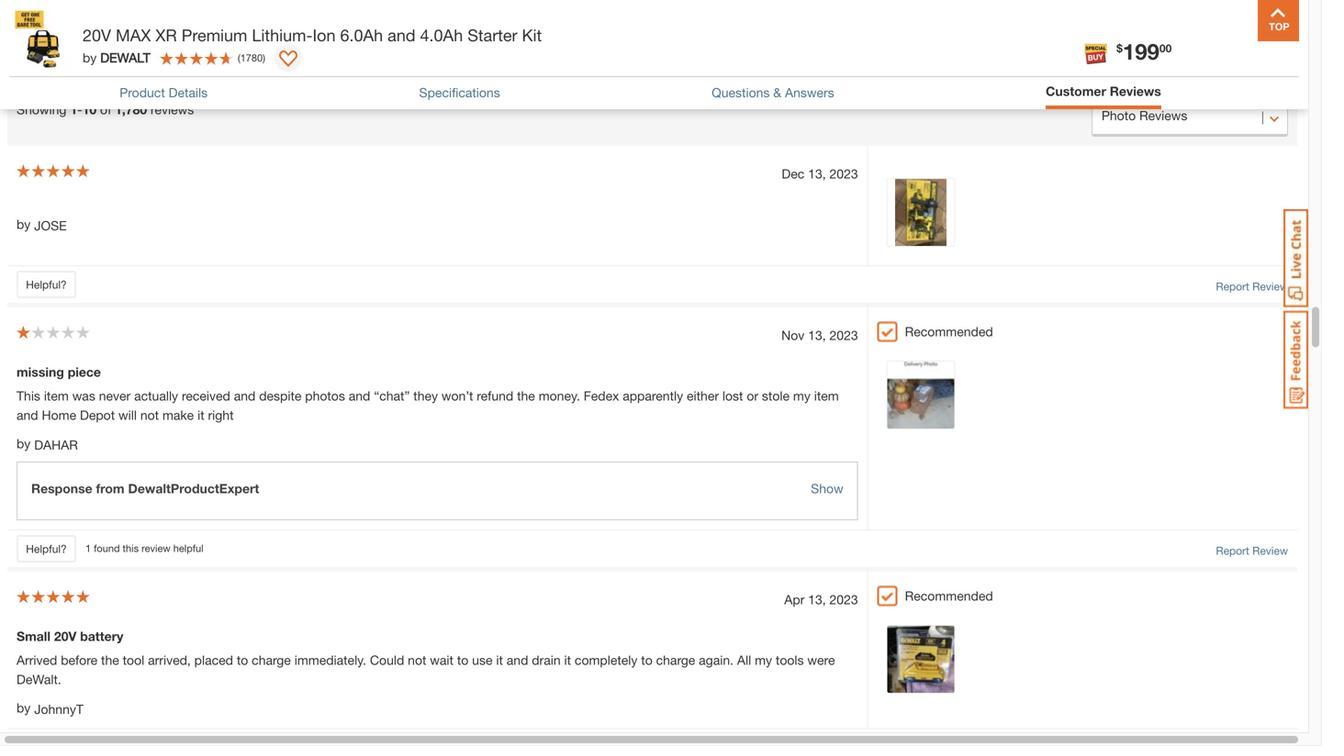 Task type: locate. For each thing, give the bounding box(es) containing it.
johnnyt
[[34, 702, 83, 717]]

0 horizontal spatial to
[[237, 653, 248, 668]]

0 vertical spatial review
[[1253, 280, 1288, 293]]

helpful? button down jose button
[[17, 271, 76, 298]]

1 report review from the top
[[1216, 280, 1288, 293]]

1 horizontal spatial not
[[408, 653, 426, 668]]

battery
[[80, 629, 123, 644]]

the inside missing piece this item was never actually received and despite photos and "chat" they won't refund the money. fedex apparently either lost or stole my item and home depot will not make it right
[[517, 388, 535, 404]]

will
[[118, 408, 137, 423]]

20v inside small 20v battery arrived before the tool arrived, placed to charge immediately. could not wait to use it and drain it completely to charge again. all my tools were dewalt.
[[54, 629, 77, 644]]

never
[[99, 388, 131, 404]]

by left jose
[[17, 217, 31, 232]]

0 vertical spatial 2023
[[830, 166, 858, 181]]

missing
[[17, 365, 64, 380]]

20v up by dewalt
[[83, 25, 111, 45]]

recommended
[[905, 324, 993, 339], [905, 589, 993, 604]]

filter by:
[[339, 27, 389, 43]]

to
[[237, 653, 248, 668], [457, 653, 469, 668], [641, 653, 653, 668]]

my inside missing piece this item was never actually received and despite photos and "chat" they won't refund the money. fedex apparently either lost or stole my item and home depot will not make it right
[[793, 388, 811, 404]]

13, for nov
[[808, 328, 826, 343]]

not inside small 20v battery arrived before the tool arrived, placed to charge immediately. could not wait to use it and drain it completely to charge again. all my tools were dewalt.
[[408, 653, 426, 668]]

helpful? button left found
[[17, 535, 76, 563]]

1 vertical spatial recommended
[[905, 589, 993, 604]]

arrived
[[17, 653, 57, 668]]

item
[[44, 388, 69, 404], [814, 388, 839, 404]]

filter
[[339, 27, 367, 43]]

review
[[1253, 280, 1288, 293], [1253, 544, 1288, 557]]

3 2023 from the top
[[830, 592, 858, 607]]

1 vertical spatial review
[[1253, 544, 1288, 557]]

1 vertical spatial not
[[408, 653, 426, 668]]

by left dahar
[[17, 436, 31, 451]]

product details
[[120, 85, 208, 100]]

1 13, from the top
[[808, 166, 826, 181]]

this
[[123, 543, 139, 555]]

reviews
[[151, 102, 194, 117]]

item up home
[[44, 388, 69, 404]]

0 horizontal spatial item
[[44, 388, 69, 404]]

1 horizontal spatial my
[[793, 388, 811, 404]]

questions & answers
[[712, 85, 834, 100]]

customer reviews button
[[1046, 82, 1161, 105], [1046, 82, 1161, 101]]

by inside the by johnnyt
[[17, 701, 31, 716]]

helpful?
[[26, 278, 67, 291], [26, 543, 67, 556]]

tool
[[123, 653, 144, 668]]

report review button
[[1216, 278, 1288, 295], [1216, 543, 1288, 559]]

dewaltproductexpert
[[128, 481, 259, 496]]

2 horizontal spatial to
[[641, 653, 653, 668]]

1 found this review helpful
[[85, 543, 203, 555]]

by inside 'by dahar'
[[17, 436, 31, 451]]

product
[[120, 85, 165, 100]]

0 horizontal spatial 20v
[[54, 629, 77, 644]]

my
[[793, 388, 811, 404], [755, 653, 772, 668]]

1 vertical spatial helpful? button
[[17, 535, 76, 563]]

review for nov 13, 2023
[[1253, 544, 1288, 557]]

1 horizontal spatial charge
[[656, 653, 695, 668]]

report review
[[1216, 280, 1288, 293], [1216, 544, 1288, 557]]

by inside by jose
[[17, 217, 31, 232]]

response from dewaltproductexpert
[[31, 481, 259, 496]]

1 vertical spatial the
[[101, 653, 119, 668]]

2023 right dec
[[830, 166, 858, 181]]

1 vertical spatial report
[[1216, 544, 1250, 557]]

0 vertical spatial report review
[[1216, 280, 1288, 293]]

2 to from the left
[[457, 653, 469, 668]]

20v
[[83, 25, 111, 45], [54, 629, 77, 644]]

20v up before
[[54, 629, 77, 644]]

by jose
[[17, 217, 67, 233]]

0 horizontal spatial it
[[198, 408, 204, 423]]

helpful? left found
[[26, 543, 67, 556]]

3 to from the left
[[641, 653, 653, 668]]

2023 for dec 13, 2023
[[830, 166, 858, 181]]

1 horizontal spatial item
[[814, 388, 839, 404]]

1 vertical spatial report review
[[1216, 544, 1288, 557]]

report review for nov 13, 2023
[[1216, 544, 1288, 557]]

1 vertical spatial 20v
[[54, 629, 77, 644]]

2 13, from the top
[[808, 328, 826, 343]]

it left 'right'
[[198, 408, 204, 423]]

1 horizontal spatial the
[[517, 388, 535, 404]]

1 vertical spatial helpful?
[[26, 543, 67, 556]]

1 vertical spatial report review button
[[1216, 543, 1288, 559]]

1 review from the top
[[1253, 280, 1288, 293]]

1 left 10 at the top left of page
[[70, 102, 77, 117]]

product image image
[[14, 9, 73, 69]]

report review for dec 13, 2023
[[1216, 280, 1288, 293]]

review
[[142, 543, 171, 555]]

it right use on the bottom of page
[[496, 653, 503, 668]]

0 vertical spatial 13,
[[808, 166, 826, 181]]

charge right placed
[[252, 653, 291, 668]]

1 vertical spatial 13,
[[808, 328, 826, 343]]

by
[[83, 50, 97, 65], [17, 217, 31, 232], [17, 436, 31, 451], [17, 701, 31, 716]]

0 vertical spatial not
[[140, 408, 159, 423]]

of
[[100, 102, 111, 117]]

1780
[[240, 52, 263, 64]]

2023 right nov
[[830, 328, 858, 343]]

recommended for apr 13, 2023
[[905, 589, 993, 604]]

0 vertical spatial helpful?
[[26, 278, 67, 291]]

item right stole
[[814, 388, 839, 404]]

2023 for apr 13, 2023
[[830, 592, 858, 607]]

13,
[[808, 166, 826, 181], [808, 328, 826, 343], [808, 592, 826, 607]]

report for nov 13, 2023
[[1216, 544, 1250, 557]]

13, right dec
[[808, 166, 826, 181]]

to right completely
[[641, 653, 653, 668]]

0 vertical spatial report review button
[[1216, 278, 1288, 295]]

recommended for nov 13, 2023
[[905, 324, 993, 339]]

nov
[[782, 328, 805, 343]]

13, right nov
[[808, 328, 826, 343]]

1 horizontal spatial 1
[[85, 543, 91, 555]]

piece
[[68, 365, 101, 380]]

2 report from the top
[[1216, 544, 1250, 557]]

2 helpful? from the top
[[26, 543, 67, 556]]

2 report review from the top
[[1216, 544, 1288, 557]]

show button
[[811, 479, 844, 499]]

charge left again.
[[656, 653, 695, 668]]

2 2023 from the top
[[830, 328, 858, 343]]

by down dewalt.
[[17, 701, 31, 716]]

13, for apr
[[808, 592, 826, 607]]

1 vertical spatial my
[[755, 653, 772, 668]]

2 review from the top
[[1253, 544, 1288, 557]]

1 helpful? from the top
[[26, 278, 67, 291]]

to right placed
[[237, 653, 248, 668]]

specifications button
[[419, 83, 500, 102], [419, 83, 500, 102]]

my right stole
[[793, 388, 811, 404]]

2 report review button from the top
[[1216, 543, 1288, 559]]

show
[[811, 481, 844, 496]]

2 recommended from the top
[[905, 589, 993, 604]]

0 horizontal spatial my
[[755, 653, 772, 668]]

johnnyt button
[[34, 700, 83, 719]]

dahar
[[34, 437, 78, 453]]

by for by dewalt
[[83, 50, 97, 65]]

0 vertical spatial my
[[793, 388, 811, 404]]

and down this
[[17, 408, 38, 423]]

and left "chat" on the bottom of page
[[349, 388, 370, 404]]

1 report review button from the top
[[1216, 278, 1288, 295]]

not down actually
[[140, 408, 159, 423]]

00
[[1160, 42, 1172, 55]]

0 vertical spatial 20v
[[83, 25, 111, 45]]

0 vertical spatial the
[[517, 388, 535, 404]]

2 item from the left
[[814, 388, 839, 404]]

and left drain
[[507, 653, 528, 668]]

1 2023 from the top
[[830, 166, 858, 181]]

3 13, from the top
[[808, 592, 826, 607]]

0 vertical spatial helpful? button
[[17, 271, 76, 298]]

0 vertical spatial 1
[[70, 102, 77, 117]]

questions & answers button
[[712, 83, 834, 102], [712, 83, 834, 102]]

0 horizontal spatial charge
[[252, 653, 291, 668]]

right
[[208, 408, 234, 423]]

and
[[388, 25, 416, 45], [234, 388, 256, 404], [349, 388, 370, 404], [17, 408, 38, 423], [507, 653, 528, 668]]

report review button for nov 13, 2023
[[1216, 543, 1288, 559]]

2 vertical spatial 2023
[[830, 592, 858, 607]]

2023 right apr
[[830, 592, 858, 607]]

10
[[82, 102, 97, 117]]

0 horizontal spatial the
[[101, 653, 119, 668]]

the
[[517, 388, 535, 404], [101, 653, 119, 668]]

&
[[773, 85, 782, 100]]

actually
[[134, 388, 178, 404]]

0 horizontal spatial 1
[[70, 102, 77, 117]]

dec 13, 2023
[[782, 166, 858, 181]]

1 vertical spatial 2023
[[830, 328, 858, 343]]

0 vertical spatial report
[[1216, 280, 1250, 293]]

1 horizontal spatial to
[[457, 653, 469, 668]]

apr 13, 2023
[[784, 592, 858, 607]]

the left tool
[[101, 653, 119, 668]]

not left wait
[[408, 653, 426, 668]]

13, for dec
[[808, 166, 826, 181]]

13, right apr
[[808, 592, 826, 607]]

2 vertical spatial 13,
[[808, 592, 826, 607]]

by left dewalt
[[83, 50, 97, 65]]

product details button
[[120, 83, 208, 102], [120, 83, 208, 102]]

it right drain
[[564, 653, 571, 668]]

lithium-
[[252, 25, 313, 45]]

the right refund at the left of the page
[[517, 388, 535, 404]]

report review button for dec 13, 2023
[[1216, 278, 1288, 295]]

0 vertical spatial recommended
[[905, 324, 993, 339]]

1 report from the top
[[1216, 280, 1250, 293]]

0 horizontal spatial not
[[140, 408, 159, 423]]

not
[[140, 408, 159, 423], [408, 653, 426, 668]]

to left use on the bottom of page
[[457, 653, 469, 668]]

1 recommended from the top
[[905, 324, 993, 339]]

missing piece this item was never actually received and despite photos and "chat" they won't refund the money. fedex apparently either lost or stole my item and home depot will not make it right
[[17, 365, 839, 423]]

my right all
[[755, 653, 772, 668]]

make
[[163, 408, 194, 423]]

by for by jose
[[17, 217, 31, 232]]

1 left found
[[85, 543, 91, 555]]

helpful? down jose button
[[26, 278, 67, 291]]



Task type: describe. For each thing, give the bounding box(es) containing it.
helpful? for 1st "helpful?" 'button' from the bottom of the page
[[26, 543, 67, 556]]

jose button
[[34, 216, 67, 235]]

1 helpful? button from the top
[[17, 271, 76, 298]]

wait
[[430, 653, 454, 668]]

1,780
[[115, 102, 147, 117]]

questions
[[712, 85, 770, 100]]

top button
[[1258, 0, 1299, 41]]

dewalt
[[100, 50, 150, 65]]

was
[[72, 388, 95, 404]]

small
[[17, 629, 51, 644]]

2 horizontal spatial it
[[564, 653, 571, 668]]

dahar button
[[34, 436, 78, 455]]

it inside missing piece this item was never actually received and despite photos and "chat" they won't refund the money. fedex apparently either lost or stole my item and home depot will not make it right
[[198, 408, 204, 423]]

4.0ah
[[420, 25, 463, 45]]

again.
[[699, 653, 734, 668]]

$ 199 00
[[1117, 38, 1172, 64]]

either
[[687, 388, 719, 404]]

kit
[[522, 25, 542, 45]]

20v max xr premium lithium-ion 6.0ah and 4.0ah starter kit
[[83, 25, 542, 45]]

specifications
[[419, 85, 500, 100]]

found
[[94, 543, 120, 555]]

2 charge from the left
[[656, 653, 695, 668]]

by dewalt
[[83, 50, 150, 65]]

not inside missing piece this item was never actually received and despite photos and "chat" they won't refund the money. fedex apparently either lost or stole my item and home depot will not make it right
[[140, 408, 159, 423]]

reviews
[[1110, 84, 1161, 99]]

(
[[238, 52, 240, 64]]

1 horizontal spatial it
[[496, 653, 503, 668]]

from
[[96, 481, 125, 496]]

helpful? for 1st "helpful?" 'button'
[[26, 278, 67, 291]]

1 to from the left
[[237, 653, 248, 668]]

despite
[[259, 388, 302, 404]]

max
[[116, 25, 151, 45]]

refund
[[477, 388, 514, 404]]

premium
[[182, 25, 247, 45]]

xr
[[156, 25, 177, 45]]

lost
[[723, 388, 743, 404]]

report for dec 13, 2023
[[1216, 280, 1250, 293]]

customer
[[1046, 84, 1106, 99]]

answers
[[785, 85, 834, 100]]

)
[[263, 52, 265, 64]]

or
[[747, 388, 759, 404]]

Search text field
[[17, 35, 284, 72]]

by johnnyt
[[17, 701, 83, 717]]

2023 for nov 13, 2023
[[830, 328, 858, 343]]

were
[[808, 653, 835, 668]]

showing 1 - 10 of 1,780 reviews
[[17, 102, 194, 117]]

could
[[370, 653, 404, 668]]

and right 6.0ah
[[388, 25, 416, 45]]

before
[[61, 653, 97, 668]]

photos
[[305, 388, 345, 404]]

dewalt.
[[17, 672, 61, 687]]

response
[[31, 481, 92, 496]]

won't
[[442, 388, 473, 404]]

use
[[472, 653, 493, 668]]

customer reviews
[[1046, 84, 1161, 99]]

by:
[[371, 27, 389, 43]]

home
[[42, 408, 76, 423]]

starter
[[468, 25, 518, 45]]

nov 13, 2023
[[782, 328, 858, 343]]

the inside small 20v battery arrived before the tool arrived, placed to charge immediately. could not wait to use it and drain it completely to charge again. all my tools were dewalt.
[[101, 653, 119, 668]]

showing
[[17, 102, 67, 117]]

1 charge from the left
[[252, 653, 291, 668]]

by dahar
[[17, 436, 78, 453]]

2 helpful? button from the top
[[17, 535, 76, 563]]

fedex
[[584, 388, 619, 404]]

and left despite
[[234, 388, 256, 404]]

this
[[17, 388, 40, 404]]

ion
[[313, 25, 336, 45]]

dec
[[782, 166, 805, 181]]

display image
[[279, 51, 298, 69]]

by for by johnnyt
[[17, 701, 31, 716]]

1 vertical spatial 1
[[85, 543, 91, 555]]

stole
[[762, 388, 790, 404]]

live chat image
[[1284, 209, 1309, 308]]

1 item from the left
[[44, 388, 69, 404]]

"chat"
[[374, 388, 410, 404]]

details
[[169, 85, 208, 100]]

-
[[77, 102, 82, 117]]

helpful
[[173, 543, 203, 555]]

by for by dahar
[[17, 436, 31, 451]]

completely
[[575, 653, 638, 668]]

6.0ah
[[340, 25, 383, 45]]

money.
[[539, 388, 580, 404]]

jose
[[34, 218, 67, 233]]

1 horizontal spatial 20v
[[83, 25, 111, 45]]

tools
[[776, 653, 804, 668]]

drain
[[532, 653, 561, 668]]

199
[[1123, 38, 1160, 64]]

review for dec 13, 2023
[[1253, 280, 1288, 293]]

depot
[[80, 408, 115, 423]]

placed
[[194, 653, 233, 668]]

immediately.
[[295, 653, 366, 668]]

all
[[737, 653, 751, 668]]

arrived,
[[148, 653, 191, 668]]

( 1780 )
[[238, 52, 265, 64]]

apparently
[[623, 388, 683, 404]]

and inside small 20v battery arrived before the tool arrived, placed to charge immediately. could not wait to use it and drain it completely to charge again. all my tools were dewalt.
[[507, 653, 528, 668]]

apr
[[784, 592, 805, 607]]

feedback link image
[[1284, 310, 1309, 410]]

my inside small 20v battery arrived before the tool arrived, placed to charge immediately. could not wait to use it and drain it completely to charge again. all my tools were dewalt.
[[755, 653, 772, 668]]



Task type: vqa. For each thing, say whether or not it's contained in the screenshot.
first CARING from left
no



